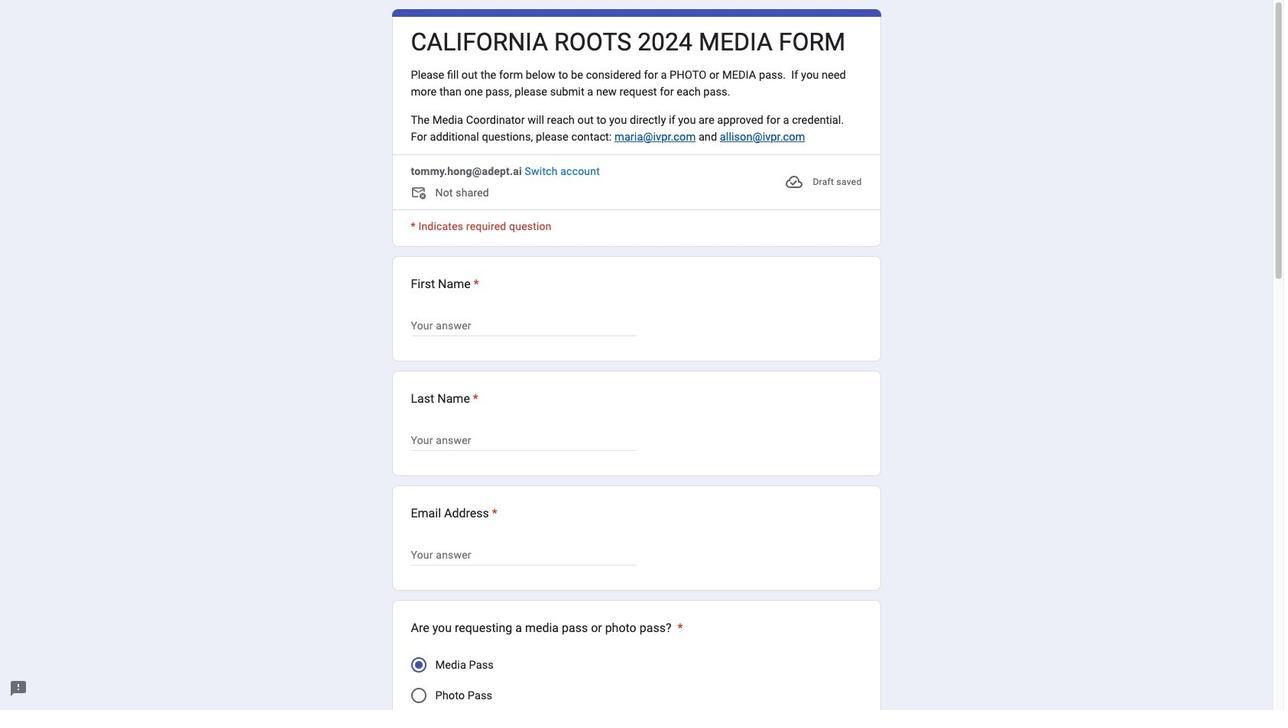 Task type: vqa. For each thing, say whether or not it's contained in the screenshot.
NO radio
no



Task type: describe. For each thing, give the bounding box(es) containing it.
5 heading from the top
[[411, 619, 683, 637]]

required question element for 3rd heading from the top
[[470, 390, 479, 408]]

required question element for 5th heading
[[675, 619, 683, 637]]

1 heading from the top
[[411, 27, 846, 57]]

3 heading from the top
[[411, 390, 479, 408]]

your email and google account are not part of your response image
[[411, 185, 435, 203]]



Task type: locate. For each thing, give the bounding box(es) containing it.
2 heading from the top
[[411, 275, 479, 293]]

heading
[[411, 27, 846, 57], [411, 275, 479, 293], [411, 390, 479, 408], [411, 504, 498, 523], [411, 619, 683, 637]]

report a problem to google image
[[9, 680, 28, 698]]

list
[[392, 256, 881, 710]]

required question element
[[471, 275, 479, 293], [470, 390, 479, 408], [489, 504, 498, 523], [675, 619, 683, 637]]

required question element for 2nd heading from the top
[[471, 275, 479, 293]]

None text field
[[411, 431, 637, 449]]

None text field
[[411, 316, 637, 335], [411, 546, 637, 564], [411, 316, 637, 335], [411, 546, 637, 564]]

status
[[786, 163, 862, 200]]

required question element for 4th heading from the top
[[489, 504, 498, 523]]

Photo Pass radio
[[411, 688, 426, 703]]

photo pass image
[[411, 688, 426, 703]]

your email and google account are not part of your response image
[[411, 185, 429, 203]]

media pass image
[[415, 661, 422, 669]]

Media Pass radio
[[411, 657, 426, 673]]

4 heading from the top
[[411, 504, 498, 523]]



